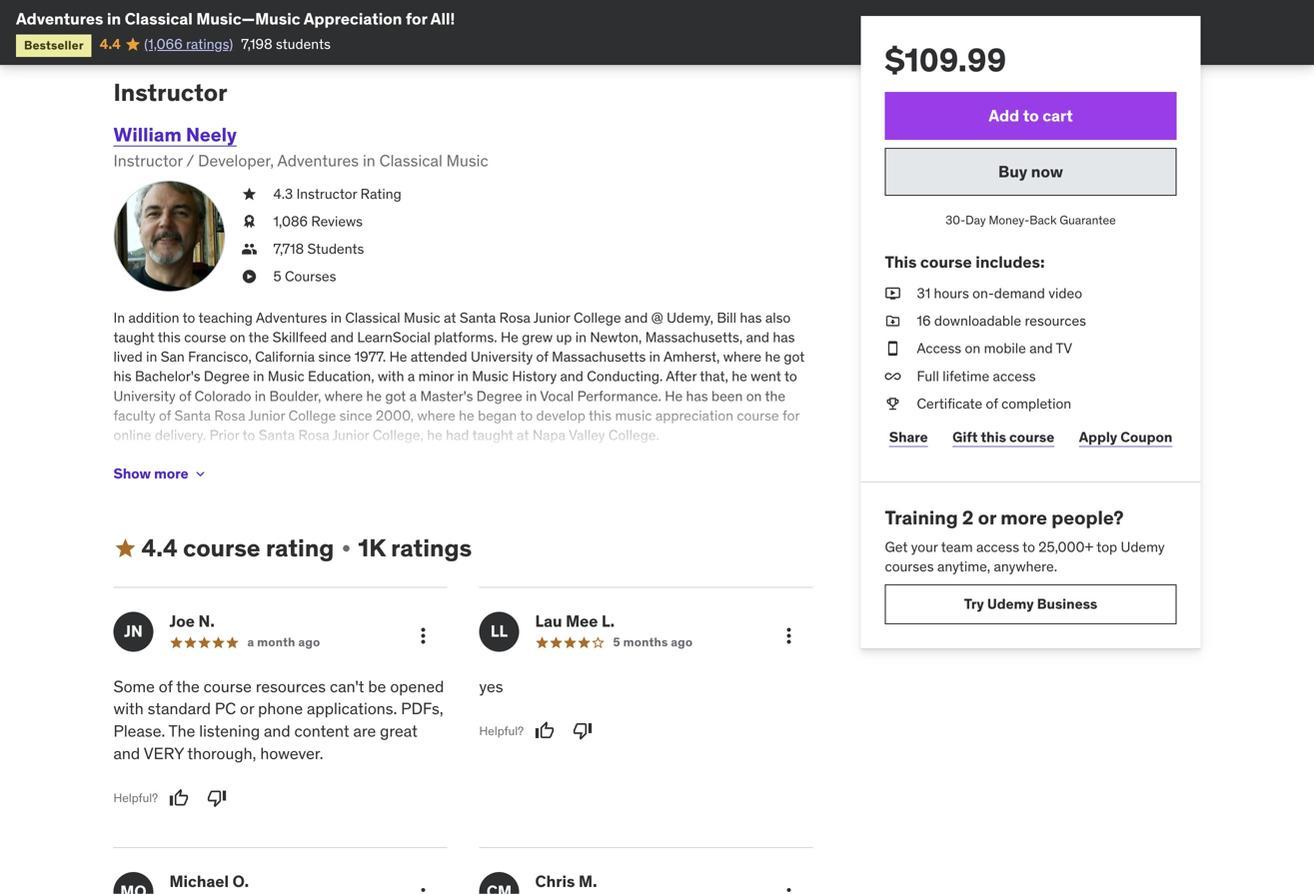 Task type: vqa. For each thing, say whether or not it's contained in the screenshot.
SECTION 3: GOING DEEPER dropdown button
no



Task type: describe. For each thing, give the bounding box(es) containing it.
candide
[[739, 532, 792, 550]]

soloist,
[[769, 473, 813, 491]]

xsmall image inside show more button
[[193, 466, 209, 482]]

people?
[[1052, 506, 1124, 530]]

5 courses
[[273, 268, 336, 286]]

chorus
[[420, 473, 463, 491]]

certificate of completion
[[917, 395, 1072, 413]]

in inside the william neely instructor / developer, adventures in classical music
[[363, 150, 376, 171]]

and left @
[[625, 309, 648, 327]]

to right prior
[[242, 426, 255, 444]]

that,
[[700, 368, 728, 386]]

to inside button
[[1023, 105, 1039, 126]]

he up performances
[[301, 473, 319, 491]]

1 as from the left
[[422, 513, 436, 531]]

now
[[1031, 161, 1063, 182]]

dr.
[[231, 552, 249, 570]]

for inside in addition to teaching adventures in classical music at santa rosa junior college and @ udemy, bill has also taught this course on the skillfeed and learnsocial platforms. he grew up in newton, massachusetts, and has lived in san francisco, california since 1977. he attended university of massachusetts in amherst, where he got his bachelor's degree in music education, with a minor in music history and conducting. after that, he went to university of colorado in boulder, where he got a master's degree in vocal performance. he has been on the faculty of santa rosa junior college since 2000, where he began to develop this music appreciation course for online delivery. prior to santa rosa junior college, he had taught at napa valley college. in his other life, he is a classical singer in the san francisco bay area, enjoying performing in many operas, musicals and choral concerts. he has sung in the chorus with san francisco opera in 11 productions. as a soloist, some of his favorite solo performances have been the title roles of mozart's don giovanni, sondheim's sweeney todd, and leigh/wasserman's man of la mancha as well as baron scarpia in puccini's tosca, count almaviva in mozart's the marriage of figaro, danilo in lehar's the merry widow, voltaire/pangloss in bernstein's candide and most recently, dr. falke in die fledermaus.
[[783, 407, 800, 425]]

leigh/wasserman's
[[178, 513, 302, 531]]

0 horizontal spatial college
[[288, 407, 336, 425]]

scarpia
[[526, 513, 573, 531]]

a left month
[[247, 635, 254, 650]]

and left tv on the top of page
[[1030, 339, 1053, 357]]

4.4 course rating
[[141, 533, 334, 563]]

2 horizontal spatial rosa
[[499, 309, 531, 327]]

standard
[[148, 699, 211, 719]]

1 vertical spatial this
[[981, 428, 1006, 446]]

students
[[307, 240, 364, 258]]

with inside "some of the course resources can't be opened with standard  pc or phone applications. pdfs, please. the listening and content are great and very thorough, however."
[[113, 699, 144, 719]]

xsmall image left 1k
[[338, 541, 354, 557]]

has down also
[[773, 328, 795, 346]]

or inside "some of the course resources can't be opened with standard  pc or phone applications. pdfs, please. the listening and content are great and very thorough, however."
[[240, 699, 254, 719]]

of down bachelor's
[[179, 387, 191, 405]]

31 hours on-demand video
[[917, 284, 1082, 302]]

0 vertical spatial university
[[471, 348, 533, 366]]

30-day money-back guarantee
[[946, 212, 1116, 228]]

vocal
[[540, 387, 574, 405]]

4.3 instructor rating
[[273, 185, 402, 203]]

adventures in classical music—music appreciation for all!
[[16, 8, 455, 29]]

1 horizontal spatial rosa
[[298, 426, 330, 444]]

additional actions for review by lau mee l. image
[[777, 624, 801, 648]]

to right began
[[520, 407, 533, 425]]

/
[[186, 150, 194, 171]]

william neely image
[[113, 180, 225, 292]]

0 vertical spatial got
[[784, 348, 805, 366]]

classical inside in addition to teaching adventures in classical music at santa rosa junior college and @ udemy, bill has also taught this course on the skillfeed and learnsocial platforms. he grew up in newton, massachusetts, and has lived in san francisco, california since 1977. he attended university of massachusetts in amherst, where he got his bachelor's degree in music education, with a minor in music history and conducting. after that, he went to university of colorado in boulder, where he got a master's degree in vocal performance. he has been on the faculty of santa rosa junior college since 2000, where he began to develop this music appreciation course for online delivery. prior to santa rosa junior college, he had taught at napa valley college. in his other life, he is a classical singer in the san francisco bay area, enjoying performing in many operas, musicals and choral concerts. he has sung in the chorus with san francisco opera in 11 productions. as a soloist, some of his favorite solo performances have been the title roles of mozart's don giovanni, sondheim's sweeney todd, and leigh/wasserman's man of la mancha as well as baron scarpia in puccini's tosca, count almaviva in mozart's the marriage of figaro, danilo in lehar's the merry widow, voltaire/pangloss in bernstein's candide and most recently, dr. falke in die fledermaus.
[[345, 309, 400, 327]]

get
[[885, 538, 908, 556]]

and down life, on the left bottom of the page
[[171, 473, 195, 491]]

he up had
[[459, 407, 474, 425]]

tv
[[1056, 339, 1072, 357]]

to inside "training 2 or more people? get your team access to 25,000+ top udemy courses anytime, anywhere."
[[1023, 538, 1035, 556]]

and down also
[[746, 328, 770, 346]]

he left grew
[[501, 328, 519, 346]]

additional actions for review by chris m. image
[[777, 884, 801, 895]]

of down musicals
[[151, 493, 163, 511]]

try udemy business
[[964, 595, 1098, 613]]

on-
[[973, 284, 994, 302]]

he left had
[[427, 426, 443, 444]]

0 vertical spatial college
[[574, 309, 621, 327]]

apply coupon
[[1079, 428, 1173, 446]]

(1,066
[[144, 35, 183, 53]]

2 in from the top
[[113, 454, 125, 472]]

1 in from the top
[[113, 309, 125, 327]]

add
[[989, 105, 1020, 126]]

0 vertical spatial for
[[406, 8, 427, 29]]

2 horizontal spatial santa
[[460, 309, 496, 327]]

has down singer
[[323, 473, 345, 491]]

1 vertical spatial his
[[128, 454, 146, 472]]

william
[[113, 122, 182, 146]]

favorite
[[188, 493, 235, 511]]

the down went
[[765, 387, 786, 405]]

0 vertical spatial classical
[[125, 8, 193, 29]]

xsmall image for access
[[885, 339, 901, 359]]

history
[[512, 368, 557, 386]]

choral
[[198, 473, 237, 491]]

2 vertical spatial his
[[167, 493, 185, 511]]

applications.
[[307, 699, 397, 719]]

2000,
[[376, 407, 414, 425]]

taught this
[[113, 328, 181, 346]]

course down completion
[[1009, 428, 1055, 446]]

has right 'bill'
[[740, 309, 762, 327]]

more inside "training 2 or more people? get your team access to 25,000+ top udemy courses anytime, anywhere."
[[1001, 506, 1047, 530]]

the inside "some of the course resources can't be opened with standard  pc or phone applications. pdfs, please. the listening and content are great and very thorough, however."
[[169, 721, 195, 742]]

additional actions for review by michael o. image
[[411, 884, 435, 895]]

life,
[[186, 454, 209, 472]]

xsmall image for full
[[885, 367, 901, 386]]

prior
[[210, 426, 239, 444]]

the inside "some of the course resources can't be opened with standard  pc or phone applications. pdfs, please. the listening and content are great and very thorough, however."
[[176, 676, 200, 697]]

medium image
[[113, 537, 137, 561]]

some
[[113, 493, 148, 511]]

7,198 students
[[241, 35, 331, 53]]

0 vertical spatial resources
[[1025, 312, 1086, 330]]

widow,
[[488, 532, 533, 550]]

course down went
[[737, 407, 779, 425]]

online
[[113, 426, 151, 444]]

1 vertical spatial udemy
[[987, 595, 1034, 613]]

show more button
[[113, 454, 209, 494]]

2 horizontal spatial on
[[965, 339, 981, 357]]

5 months ago
[[613, 635, 693, 650]]

and down please.
[[113, 744, 140, 764]]

(1,066 ratings)
[[144, 35, 233, 53]]

xsmall image for 16
[[885, 311, 901, 331]]

25,000+
[[1039, 538, 1094, 556]]

opera
[[587, 473, 625, 491]]

rating
[[266, 533, 334, 563]]

0 horizontal spatial santa
[[174, 407, 211, 425]]

college,
[[373, 426, 424, 444]]

to right went
[[785, 368, 797, 386]]

he up went
[[765, 348, 781, 366]]

he left the is at the left of the page
[[212, 454, 227, 472]]

0 vertical spatial access
[[993, 367, 1036, 385]]

2 horizontal spatial where
[[723, 348, 762, 366]]

music—music
[[196, 8, 300, 29]]

course up hours
[[920, 252, 972, 272]]

phone
[[258, 699, 303, 719]]

listening
[[199, 721, 260, 742]]

additional actions for review by joe n. image
[[411, 624, 435, 648]]

0 horizontal spatial francisco
[[419, 454, 479, 472]]

falke
[[252, 552, 286, 570]]

of left la
[[335, 513, 348, 531]]

boulder,
[[269, 387, 321, 405]]

guarantee
[[1060, 212, 1116, 228]]

pc
[[215, 699, 236, 719]]

the up sung
[[368, 454, 388, 472]]

5 for 5 courses
[[273, 268, 281, 286]]

william neely link
[[113, 122, 237, 146]]

2 vertical spatial santa
[[259, 426, 295, 444]]

add to cart button
[[885, 92, 1177, 140]]

1 horizontal spatial been
[[712, 387, 743, 405]]

1 vertical spatial university
[[113, 387, 176, 405]]

lau
[[535, 611, 562, 631]]

can't
[[330, 676, 364, 697]]

udemy,
[[667, 309, 714, 327]]

helpful? for yes
[[479, 723, 524, 739]]

add to cart
[[989, 105, 1073, 126]]

gift
[[953, 428, 978, 446]]

the down well
[[423, 532, 446, 550]]

adventures inside the william neely instructor / developer, adventures in classical music
[[277, 150, 359, 171]]

california
[[255, 348, 315, 366]]

joe n.
[[169, 611, 215, 631]]

tosca,
[[650, 513, 689, 531]]

all!
[[431, 8, 455, 29]]

and down the phone on the bottom of the page
[[264, 721, 291, 742]]

lifetime
[[943, 367, 990, 385]]

n.
[[198, 611, 215, 631]]

2 as from the left
[[468, 513, 482, 531]]

the left the chorus
[[396, 473, 417, 491]]

valley
[[569, 426, 605, 444]]

attended
[[411, 348, 467, 366]]

course down leigh/wasserman's
[[183, 533, 260, 563]]

xsmall image for 1,086 reviews
[[241, 212, 257, 232]]

mark review by lau mee l. as helpful image
[[535, 721, 555, 741]]

and right todd, on the left bottom of the page
[[151, 513, 174, 531]]

xsmall image for 4.3
[[241, 184, 257, 204]]

a left minor
[[408, 368, 415, 386]]

1 horizontal spatial junior
[[333, 426, 369, 444]]

business
[[1037, 595, 1098, 613]]

30-
[[946, 212, 966, 228]]

he down learnsocial
[[389, 348, 407, 366]]

massachusetts,
[[645, 328, 743, 346]]

1 horizontal spatial where
[[417, 407, 456, 425]]

some
[[113, 676, 155, 697]]

of up delivery.
[[159, 407, 171, 425]]

0 horizontal spatial junior
[[248, 407, 285, 425]]

course up "francisco,"
[[184, 328, 226, 346]]

buy now
[[998, 161, 1063, 182]]

16 downloadable resources
[[917, 312, 1086, 330]]

singer
[[311, 454, 350, 472]]

neely
[[186, 122, 237, 146]]

2
[[962, 506, 974, 530]]

1 horizontal spatial at
[[517, 426, 529, 444]]

m.
[[579, 871, 597, 892]]

mee
[[566, 611, 598, 631]]

your
[[911, 538, 938, 556]]

sweeney
[[749, 493, 806, 511]]

other
[[150, 454, 183, 472]]

0 vertical spatial mozart's
[[527, 493, 580, 511]]



Task type: locate. For each thing, give the bounding box(es) containing it.
since left 2000,
[[339, 407, 372, 425]]

apply
[[1079, 428, 1118, 446]]

as left well
[[422, 513, 436, 531]]

xsmall image for certificate of completion
[[885, 394, 901, 414]]

demand
[[994, 284, 1045, 302]]

instructor up 1,086 reviews in the left top of the page
[[296, 185, 357, 203]]

course inside "some of the course resources can't be opened with standard  pc or phone applications. pdfs, please. the listening and content are great and very thorough, however."
[[204, 676, 252, 697]]

his down lived
[[113, 368, 131, 386]]

0 vertical spatial been
[[712, 387, 743, 405]]

access up anywhere. at the bottom right of the page
[[976, 538, 1020, 556]]

0 vertical spatial at
[[444, 309, 456, 327]]

0 vertical spatial instructor
[[113, 77, 227, 107]]

bachelor's
[[135, 368, 200, 386]]

francisco
[[419, 454, 479, 472], [523, 473, 584, 491]]

more inside button
[[154, 465, 189, 483]]

ago for lau mee l.
[[671, 635, 693, 650]]

xsmall image for 31 hours on-demand video
[[885, 284, 901, 303]]

junior up singer
[[333, 426, 369, 444]]

0 vertical spatial udemy
[[1121, 538, 1165, 556]]

santa up delivery.
[[174, 407, 211, 425]]

is
[[231, 454, 241, 472]]

1 vertical spatial since
[[339, 407, 372, 425]]

as up merry
[[468, 513, 482, 531]]

0 horizontal spatial on
[[230, 328, 245, 346]]

includes:
[[976, 252, 1045, 272]]

xsmall image left 4.3
[[241, 184, 257, 204]]

count
[[692, 513, 730, 531]]

this
[[885, 252, 917, 272]]

1 vertical spatial more
[[1001, 506, 1047, 530]]

of up the baron
[[511, 493, 523, 511]]

2 horizontal spatial junior
[[534, 309, 570, 327]]

0 horizontal spatial for
[[406, 8, 427, 29]]

francisco up the chorus
[[419, 454, 479, 472]]

of up falke at the bottom left of page
[[255, 532, 267, 550]]

mozart's up the 'scarpia'
[[527, 493, 580, 511]]

been up mancha
[[391, 493, 423, 511]]

xsmall image
[[241, 184, 257, 204], [885, 311, 901, 331], [885, 339, 901, 359], [885, 367, 901, 386]]

lived
[[113, 348, 143, 366]]

this right gift
[[981, 428, 1006, 446]]

1 vertical spatial san
[[392, 454, 416, 472]]

san
[[161, 348, 185, 366], [392, 454, 416, 472], [496, 473, 520, 491]]

1 vertical spatial helpful?
[[113, 791, 158, 806]]

college
[[574, 309, 621, 327], [288, 407, 336, 425]]

$109.99
[[885, 40, 1007, 80]]

la
[[351, 513, 366, 531]]

his left favorite
[[167, 493, 185, 511]]

0 vertical spatial junior
[[534, 309, 570, 327]]

0 horizontal spatial got
[[385, 387, 406, 405]]

0 horizontal spatial degree
[[204, 368, 250, 386]]

hours
[[934, 284, 969, 302]]

0 vertical spatial 5
[[273, 268, 281, 286]]

0 horizontal spatial 4.4
[[100, 35, 121, 53]]

degree up colorado
[[204, 368, 250, 386]]

0 horizontal spatial more
[[154, 465, 189, 483]]

2 vertical spatial adventures
[[256, 309, 327, 327]]

junior up up
[[534, 309, 570, 327]]

1 horizontal spatial santa
[[259, 426, 295, 444]]

a up 2000,
[[409, 387, 417, 405]]

the down the chorus
[[426, 493, 446, 511]]

1 vertical spatial with
[[466, 473, 493, 491]]

he right that,
[[732, 368, 747, 386]]

full lifetime access
[[917, 367, 1036, 385]]

0 vertical spatial this
[[589, 407, 612, 425]]

xsmall image up teaching on the left of page
[[241, 267, 257, 287]]

2 vertical spatial junior
[[333, 426, 369, 444]]

with up roles
[[466, 473, 493, 491]]

great
[[380, 721, 418, 742]]

0 horizontal spatial resources
[[256, 676, 326, 697]]

1 vertical spatial junior
[[248, 407, 285, 425]]

months
[[623, 635, 668, 650]]

0 vertical spatial or
[[978, 506, 996, 530]]

after
[[666, 368, 697, 386]]

san down the college,
[[392, 454, 416, 472]]

where down the education,
[[325, 387, 363, 405]]

access inside "training 2 or more people? get your team access to 25,000+ top udemy courses anytime, anywhere."
[[976, 538, 1020, 556]]

san down bay
[[496, 473, 520, 491]]

11
[[643, 473, 654, 491]]

l.
[[602, 611, 615, 631]]

0 horizontal spatial where
[[325, 387, 363, 405]]

4.4 for 4.4 course rating
[[141, 533, 178, 563]]

classical inside the william neely instructor / developer, adventures in classical music
[[379, 150, 443, 171]]

xsmall image left 31 on the top of the page
[[885, 284, 901, 303]]

7,718 students
[[273, 240, 364, 258]]

training
[[885, 506, 958, 530]]

1 vertical spatial at
[[517, 426, 529, 444]]

2 vertical spatial san
[[496, 473, 520, 491]]

to right addition
[[183, 309, 195, 327]]

5 for 5 months ago
[[613, 635, 620, 650]]

has up the appreciation
[[686, 387, 708, 405]]

addition
[[128, 309, 179, 327]]

1 horizontal spatial got
[[784, 348, 805, 366]]

0 vertical spatial san
[[161, 348, 185, 366]]

music
[[615, 407, 652, 425]]

delivery.
[[155, 426, 206, 444]]

2 vertical spatial with
[[113, 699, 144, 719]]

classical up the rating
[[379, 150, 443, 171]]

1 ago from the left
[[298, 635, 320, 650]]

1 vertical spatial got
[[385, 387, 406, 405]]

and up the vocal
[[560, 368, 584, 386]]

coupon
[[1121, 428, 1173, 446]]

lehar's
[[374, 532, 420, 550]]

music
[[446, 150, 488, 171], [404, 309, 441, 327], [268, 368, 304, 386], [472, 368, 509, 386]]

2 vertical spatial rosa
[[298, 426, 330, 444]]

1 horizontal spatial on
[[746, 387, 762, 405]]

xsmall image for 7,718 students
[[241, 240, 257, 259]]

1 horizontal spatial degree
[[477, 387, 523, 405]]

access down mobile
[[993, 367, 1036, 385]]

mozart's down todd, on the left bottom of the page
[[113, 532, 166, 550]]

lau mee l.
[[535, 611, 615, 631]]

with
[[378, 368, 404, 386], [466, 473, 493, 491], [113, 699, 144, 719]]

try udemy business link
[[885, 585, 1177, 625]]

course up pc at the left of the page
[[204, 676, 252, 697]]

the down standard at bottom
[[169, 721, 195, 742]]

1977.
[[355, 348, 386, 366]]

1 vertical spatial adventures
[[277, 150, 359, 171]]

1 vertical spatial resources
[[256, 676, 326, 697]]

1 vertical spatial rosa
[[214, 407, 245, 425]]

a month ago
[[247, 635, 320, 650]]

got down also
[[784, 348, 805, 366]]

college down boulder,
[[288, 407, 336, 425]]

1 horizontal spatial university
[[471, 348, 533, 366]]

santa up classical
[[259, 426, 295, 444]]

1k ratings
[[358, 533, 472, 563]]

resources up tv on the top of page
[[1025, 312, 1086, 330]]

1 vertical spatial college
[[288, 407, 336, 425]]

0 horizontal spatial rosa
[[214, 407, 245, 425]]

2 horizontal spatial san
[[496, 473, 520, 491]]

university up faculty
[[113, 387, 176, 405]]

helpful? left mark review by joe n. as helpful 'image'
[[113, 791, 158, 806]]

opened
[[390, 676, 444, 697]]

this inside in addition to teaching adventures in classical music at santa rosa junior college and @ udemy, bill has also taught this course on the skillfeed and learnsocial platforms. he grew up in newton, massachusetts, and has lived in san francisco, california since 1977. he attended university of massachusetts in amherst, where he got his bachelor's degree in music education, with a minor in music history and conducting. after that, he went to university of colorado in boulder, where he got a master's degree in vocal performance. he has been on the faculty of santa rosa junior college since 2000, where he began to develop this music appreciation course for online delivery. prior to santa rosa junior college, he had taught at napa valley college. in his other life, he is a classical singer in the san francisco bay area, enjoying performing in many operas, musicals and choral concerts. he has sung in the chorus with san francisco opera in 11 productions. as a soloist, some of his favorite solo performances have been the title roles of mozart's don giovanni, sondheim's sweeney todd, and leigh/wasserman's man of la mancha as well as baron scarpia in puccini's tosca, count almaviva in mozart's the marriage of figaro, danilo in lehar's the merry widow, voltaire/pangloss in bernstein's candide and most recently, dr. falke in die fledermaus.
[[589, 407, 612, 425]]

merry
[[449, 532, 485, 550]]

resources inside "some of the course resources can't be opened with standard  pc or phone applications. pdfs, please. the listening and content are great and very thorough, however."
[[256, 676, 326, 697]]

instructor down the william
[[113, 150, 183, 171]]

this course includes:
[[885, 252, 1045, 272]]

1 vertical spatial mozart's
[[113, 532, 166, 550]]

of down full lifetime access
[[986, 395, 998, 413]]

he
[[501, 328, 519, 346], [389, 348, 407, 366], [665, 387, 683, 405], [301, 473, 319, 491]]

xsmall image left 16
[[885, 311, 901, 331]]

0 horizontal spatial been
[[391, 493, 423, 511]]

1 horizontal spatial 5
[[613, 635, 620, 650]]

4.4 right medium icon on the left of page
[[141, 533, 178, 563]]

1 vertical spatial 4.4
[[141, 533, 178, 563]]

concerts.
[[240, 473, 298, 491]]

xsmall image up share
[[885, 394, 901, 414]]

gift this course link
[[948, 418, 1059, 458]]

very
[[144, 744, 184, 764]]

1 vertical spatial francisco
[[523, 473, 584, 491]]

0 horizontal spatial san
[[161, 348, 185, 366]]

xsmall image left 1,086
[[241, 212, 257, 232]]

1 horizontal spatial helpful?
[[479, 723, 524, 739]]

5 down 7,718
[[273, 268, 281, 286]]

music inside the william neely instructor / developer, adventures in classical music
[[446, 150, 488, 171]]

bay
[[483, 454, 506, 472]]

fledermaus.
[[328, 552, 405, 570]]

0 horizontal spatial ago
[[298, 635, 320, 650]]

helpful?
[[479, 723, 524, 739], [113, 791, 158, 806]]

adventures inside in addition to teaching adventures in classical music at santa rosa junior college and @ udemy, bill has also taught this course on the skillfeed and learnsocial platforms. he grew up in newton, massachusetts, and has lived in san francisco, california since 1977. he attended university of massachusetts in amherst, where he got his bachelor's degree in music education, with a minor in music history and conducting. after that, he went to university of colorado in boulder, where he got a master's degree in vocal performance. he has been on the faculty of santa rosa junior college since 2000, where he began to develop this music appreciation course for online delivery. prior to santa rosa junior college, he had taught at napa valley college. in his other life, he is a classical singer in the san francisco bay area, enjoying performing in many operas, musicals and choral concerts. he has sung in the chorus with san francisco opera in 11 productions. as a soloist, some of his favorite solo performances have been the title roles of mozart's don giovanni, sondheim's sweeney todd, and leigh/wasserman's man of la mancha as well as baron scarpia in puccini's tosca, count almaviva in mozart's the marriage of figaro, danilo in lehar's the merry widow, voltaire/pangloss in bernstein's candide and most recently, dr. falke in die fledermaus.
[[256, 309, 327, 327]]

cart
[[1043, 105, 1073, 126]]

2 vertical spatial where
[[417, 407, 456, 425]]

ago right months
[[671, 635, 693, 650]]

0 horizontal spatial this
[[589, 407, 612, 425]]

where
[[723, 348, 762, 366], [325, 387, 363, 405], [417, 407, 456, 425]]

5 down l.
[[613, 635, 620, 650]]

1 horizontal spatial or
[[978, 506, 996, 530]]

1 horizontal spatial udemy
[[1121, 538, 1165, 556]]

adventures up the bestseller on the left
[[16, 8, 103, 29]]

1 horizontal spatial francisco
[[523, 473, 584, 491]]

ago right month
[[298, 635, 320, 650]]

31
[[917, 284, 931, 302]]

mark review by joe n. as helpful image
[[169, 788, 189, 808]]

4.4 for 4.4
[[100, 35, 121, 53]]

joe
[[169, 611, 195, 631]]

0 horizontal spatial 5
[[273, 268, 281, 286]]

where up went
[[723, 348, 762, 366]]

bernstein's
[[666, 532, 736, 550]]

2 vertical spatial classical
[[345, 309, 400, 327]]

0 vertical spatial helpful?
[[479, 723, 524, 739]]

reviews
[[311, 212, 363, 230]]

and left most
[[113, 552, 137, 570]]

puccini's
[[591, 513, 647, 531]]

to left cart
[[1023, 105, 1039, 126]]

also
[[765, 309, 791, 327]]

2 vertical spatial instructor
[[296, 185, 357, 203]]

1,086
[[273, 212, 308, 230]]

access
[[917, 339, 962, 357]]

content
[[294, 721, 349, 742]]

classical up (1,066
[[125, 8, 193, 29]]

giovanni,
[[612, 493, 670, 511]]

5
[[273, 268, 281, 286], [613, 635, 620, 650]]

and up the education,
[[330, 328, 354, 346]]

jn
[[124, 621, 143, 642]]

mark review by joe n. as unhelpful image
[[207, 788, 227, 808]]

1 vertical spatial in
[[113, 454, 125, 472]]

resources up the phone on the bottom of the page
[[256, 676, 326, 697]]

he down after on the right top
[[665, 387, 683, 405]]

show more
[[113, 465, 189, 483]]

with down some
[[113, 699, 144, 719]]

back
[[1030, 212, 1057, 228]]

0 horizontal spatial at
[[444, 309, 456, 327]]

show
[[113, 465, 151, 483]]

1 vertical spatial instructor
[[113, 150, 183, 171]]

have
[[358, 493, 388, 511]]

thorough,
[[187, 744, 256, 764]]

baron
[[485, 513, 523, 531]]

of down grew
[[536, 348, 548, 366]]

college.
[[609, 426, 660, 444]]

1 horizontal spatial san
[[392, 454, 416, 472]]

colorado
[[195, 387, 251, 405]]

xsmall image for 5 courses
[[241, 267, 257, 287]]

got up 2000,
[[385, 387, 406, 405]]

0 vertical spatial adventures
[[16, 8, 103, 29]]

mark review by lau mee l. as unhelpful image
[[573, 721, 593, 741]]

degree up began
[[477, 387, 523, 405]]

for up soloist,
[[783, 407, 800, 425]]

of
[[536, 348, 548, 366], [179, 387, 191, 405], [986, 395, 998, 413], [159, 407, 171, 425], [151, 493, 163, 511], [511, 493, 523, 511], [335, 513, 348, 531], [255, 532, 267, 550], [159, 676, 173, 697]]

grew
[[522, 328, 553, 346]]

rating
[[360, 185, 402, 203]]

ago for joe n.
[[298, 635, 320, 650]]

instructor inside the william neely instructor / developer, adventures in classical music
[[113, 150, 183, 171]]

0 horizontal spatial with
[[113, 699, 144, 719]]

develop
[[536, 407, 586, 425]]

0 vertical spatial francisco
[[419, 454, 479, 472]]

4.4
[[100, 35, 121, 53], [141, 533, 178, 563]]

1 vertical spatial degree
[[477, 387, 523, 405]]

platforms.
[[434, 328, 497, 346]]

a right as at the bottom of page
[[758, 473, 765, 491]]

roles
[[477, 493, 508, 511]]

man
[[305, 513, 332, 531]]

learnsocial
[[357, 328, 431, 346]]

0 vertical spatial in
[[113, 309, 125, 327]]

he up 2000,
[[366, 387, 382, 405]]

rosa up singer
[[298, 426, 330, 444]]

0 vertical spatial more
[[154, 465, 189, 483]]

don
[[583, 493, 609, 511]]

helpful? for some of the course resources can't be opened with standard  pc or phone applications. pdfs, please. the listening and content are great and very thorough, however.
[[113, 791, 158, 806]]

in up taught this at the top of page
[[113, 309, 125, 327]]

2 horizontal spatial with
[[466, 473, 493, 491]]

college up newton,
[[574, 309, 621, 327]]

0 vertical spatial his
[[113, 368, 131, 386]]

junior down boulder,
[[248, 407, 285, 425]]

courses
[[285, 268, 336, 286]]

been down that,
[[712, 387, 743, 405]]

to up anywhere. at the bottom right of the page
[[1023, 538, 1035, 556]]

on down teaching on the left of page
[[230, 328, 245, 346]]

1 vertical spatial santa
[[174, 407, 211, 425]]

xsmall image
[[241, 212, 257, 232], [241, 240, 257, 259], [241, 267, 257, 287], [885, 284, 901, 303], [885, 394, 901, 414], [193, 466, 209, 482], [338, 541, 354, 557]]

16
[[917, 312, 931, 330]]

the up recently, at left
[[169, 532, 193, 550]]

xsmall image left full
[[885, 367, 901, 386]]

enjoying
[[545, 454, 598, 472]]

classical
[[255, 454, 308, 472]]

on down went
[[746, 387, 762, 405]]

team
[[941, 538, 973, 556]]

some of the course resources can't be opened with standard  pc or phone applications. pdfs, please. the listening and content are great and very thorough, however.
[[113, 676, 444, 764]]

at up platforms.
[[444, 309, 456, 327]]

on up full lifetime access
[[965, 339, 981, 357]]

of inside "some of the course resources can't be opened with standard  pc or phone applications. pdfs, please. the listening and content are great and very thorough, however."
[[159, 676, 173, 697]]

udemy inside "training 2 or more people? get your team access to 25,000+ top udemy courses anytime, anywhere."
[[1121, 538, 1165, 556]]

1 horizontal spatial with
[[378, 368, 404, 386]]

adventures up 4.3 instructor rating
[[277, 150, 359, 171]]

downloadable
[[934, 312, 1022, 330]]

1 vertical spatial for
[[783, 407, 800, 425]]

the up california in the top left of the page
[[249, 328, 269, 346]]

or inside "training 2 or more people? get your team access to 25,000+ top udemy courses anytime, anywhere."
[[978, 506, 996, 530]]

1 vertical spatial or
[[240, 699, 254, 719]]

1 horizontal spatial this
[[981, 428, 1006, 446]]

2 ago from the left
[[671, 635, 693, 650]]

a right the is at the left of the page
[[244, 454, 252, 472]]

0 vertical spatial since
[[318, 348, 351, 366]]

0 horizontal spatial as
[[422, 513, 436, 531]]

1 vertical spatial where
[[325, 387, 363, 405]]

santa up platforms.
[[460, 309, 496, 327]]



